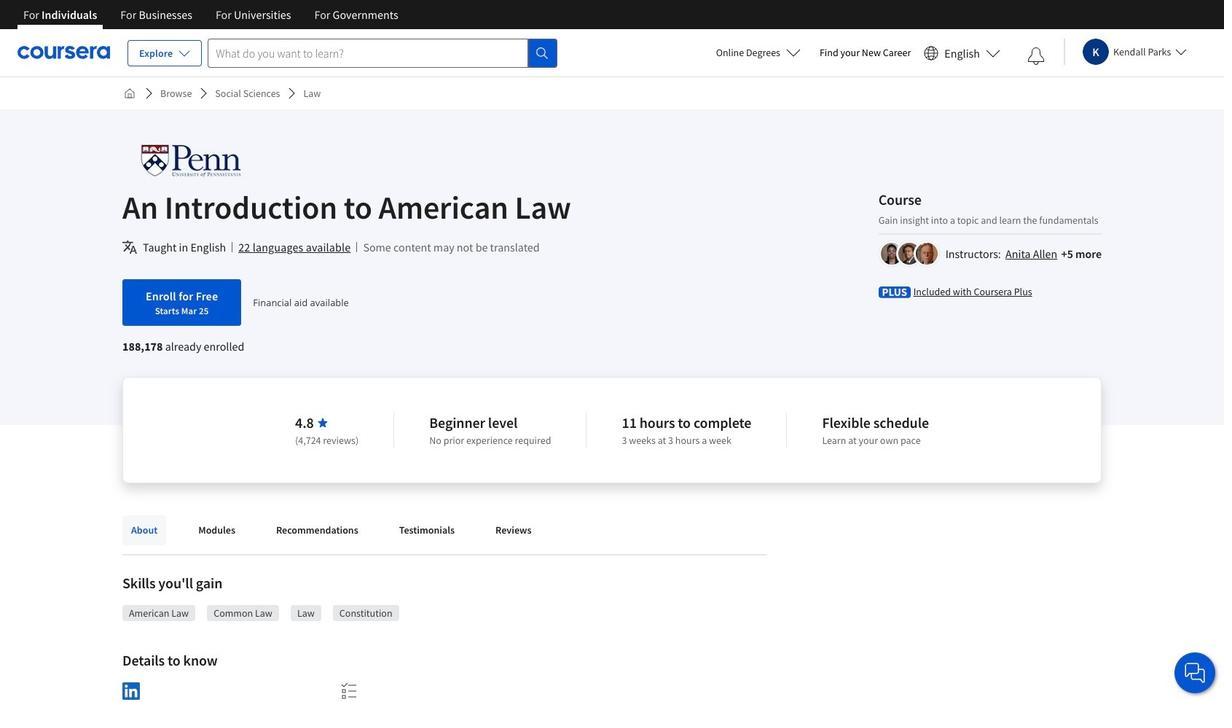 Task type: locate. For each thing, give the bounding box(es) containing it.
shyam balganesh image
[[899, 242, 921, 264]]

university of pennsylvania image
[[122, 144, 260, 177]]

None search field
[[208, 38, 558, 67]]

What do you want to learn? text field
[[208, 38, 529, 67]]

anita allen image
[[881, 242, 903, 264]]



Task type: describe. For each thing, give the bounding box(es) containing it.
coursera plus image
[[879, 286, 911, 298]]

home image
[[124, 87, 136, 99]]

coursera image
[[17, 41, 110, 64]]

stephen morse image
[[916, 242, 938, 264]]

banner navigation
[[12, 0, 410, 29]]



Task type: vqa. For each thing, say whether or not it's contained in the screenshot.
Anita Allen ICON
yes



